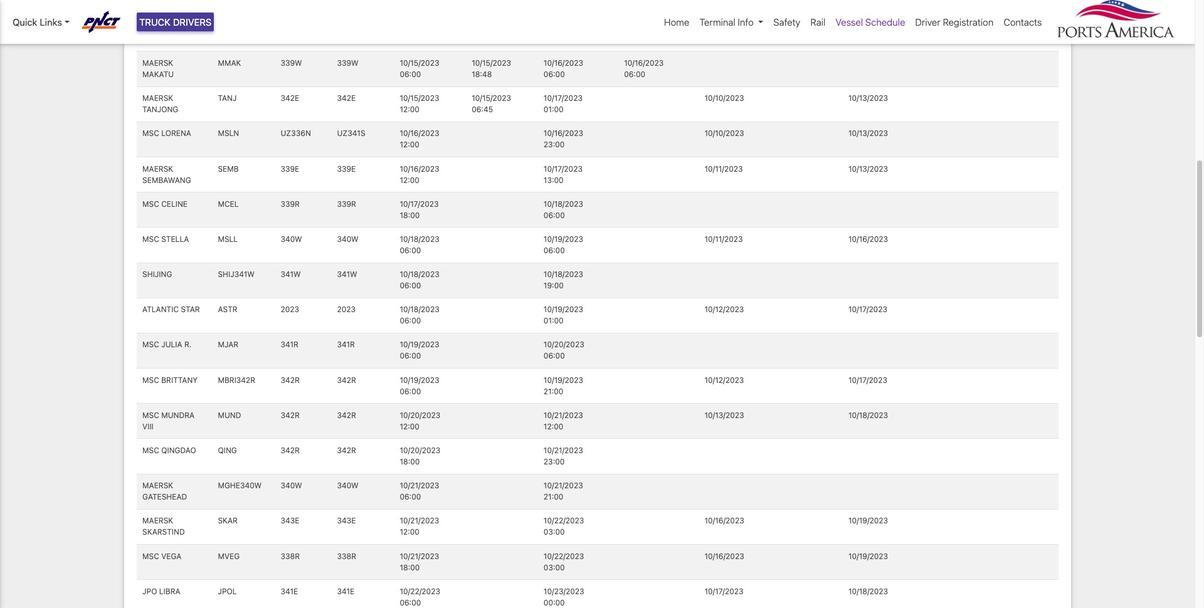Task type: vqa. For each thing, say whether or not it's contained in the screenshot.
Last Name *
no



Task type: locate. For each thing, give the bounding box(es) containing it.
1 23:00 from the top
[[544, 140, 565, 149]]

10/15/2023 for 10/15/2023 06:00
[[400, 58, 439, 68]]

maersk up skarstind
[[142, 516, 173, 526]]

06:00
[[400, 70, 421, 79], [544, 70, 565, 79], [624, 70, 645, 79], [544, 211, 565, 220], [400, 246, 421, 255], [544, 246, 565, 255], [400, 281, 421, 290], [400, 316, 421, 326], [400, 351, 421, 361], [544, 351, 565, 361], [400, 387, 421, 396], [400, 492, 421, 502], [400, 598, 421, 608]]

10/17/2023 13:00
[[544, 164, 583, 185]]

10/5/2023 right info
[[776, 23, 812, 32]]

7 msc from the top
[[142, 411, 159, 420]]

8 msc from the top
[[142, 446, 159, 455]]

10/10/2023
[[705, 94, 744, 103], [705, 129, 744, 138]]

12:00 for 342r
[[400, 422, 419, 431]]

12:00 inside 10/15/2023 12:00
[[400, 105, 419, 114]]

10/22/2023 03:00 for 10/21/2023 18:00
[[544, 552, 584, 572]]

1 339w from the left
[[281, 58, 302, 68]]

10/12/2023 for 10/19/2023 21:00
[[705, 375, 744, 385]]

0 horizontal spatial 343e
[[281, 516, 299, 526]]

342e
[[281, 94, 299, 103], [337, 94, 356, 103]]

01:00 for 10/19/2023 01:00
[[544, 316, 564, 326]]

2 21:00 from the top
[[544, 492, 563, 502]]

2 10/5/2023 from the left
[[776, 23, 812, 32]]

0 horizontal spatial 339e
[[281, 164, 299, 173]]

21:00 inside 10/19/2023 21:00
[[544, 387, 563, 396]]

10/5/2023
[[705, 23, 741, 32], [776, 23, 812, 32]]

3 maersk from the top
[[142, 164, 173, 173]]

339e down uz336n
[[281, 164, 299, 173]]

18:00 inside 10/21/2023 18:00
[[400, 563, 420, 572]]

2 vertical spatial 10/19/2023 06:00
[[400, 375, 439, 396]]

2023
[[281, 305, 299, 314], [337, 305, 356, 314]]

1 21:00 from the top
[[544, 387, 563, 396]]

10/22/2023 down 10/21/2023 18:00 in the left bottom of the page
[[400, 587, 440, 596]]

contacts
[[1004, 16, 1042, 28]]

2 342e from the left
[[337, 94, 356, 103]]

shijing
[[142, 270, 172, 279]]

1 10/22/2023 03:00 from the top
[[544, 516, 584, 537]]

5 maersk from the top
[[142, 516, 173, 526]]

0 vertical spatial 01:00
[[544, 105, 564, 114]]

1 horizontal spatial 2023
[[337, 305, 356, 314]]

10/19/2023 21:00
[[544, 375, 583, 396]]

2 341r from the left
[[337, 340, 355, 350]]

2 10/10/2023 from the top
[[705, 129, 744, 138]]

maersk up sembawang on the top left
[[142, 164, 173, 173]]

1 vertical spatial 10/20/2023
[[400, 411, 440, 420]]

1 vertical spatial 23:00
[[544, 457, 565, 467]]

1 10/16/2023 12:00 from the top
[[400, 129, 439, 149]]

sembawang
[[142, 175, 191, 185]]

10/15/2023 left home
[[624, 23, 664, 32]]

1 horizontal spatial 339e
[[337, 164, 356, 173]]

4 maersk from the top
[[142, 481, 173, 491]]

msc left desiree
[[142, 23, 159, 32]]

23:00 inside '10/21/2023 23:00'
[[544, 457, 565, 467]]

10/15/2023
[[624, 23, 664, 32], [400, 58, 439, 68], [472, 58, 511, 68], [400, 94, 439, 103], [472, 94, 511, 103]]

342e up uz341s on the left top of page
[[337, 94, 356, 103]]

0 vertical spatial 10/19/2023 06:00
[[544, 234, 583, 255]]

maersk up 'makatu'
[[142, 58, 173, 68]]

10/15/2023 18:48
[[472, 58, 511, 79]]

1 vertical spatial 10/11/2023
[[705, 234, 743, 244]]

0 horizontal spatial 2023
[[281, 305, 299, 314]]

339r
[[281, 199, 300, 209], [337, 199, 356, 209]]

03:00 up "10/23/2023"
[[544, 563, 565, 572]]

1 341r from the left
[[281, 340, 298, 350]]

maersk inside maersk gateshead
[[142, 481, 173, 491]]

0 horizontal spatial 342e
[[281, 94, 299, 103]]

10/5/2023 right home link
[[705, 23, 741, 32]]

2 01:00 from the top
[[544, 316, 564, 326]]

maersk gateshead
[[142, 481, 187, 502]]

10/22/2023 down 10/21/2023 21:00
[[544, 516, 584, 526]]

5 msc from the top
[[142, 340, 159, 350]]

0 vertical spatial 10/22/2023
[[544, 516, 584, 526]]

1 horizontal spatial 339r
[[337, 199, 356, 209]]

21:00 for 10/19/2023 21:00
[[544, 387, 563, 396]]

10/16/2023 06:00 up 10/17/2023 01:00
[[544, 58, 583, 79]]

06:00 inside the 10/20/2023 06:00
[[544, 351, 565, 361]]

01:00 inside 10/17/2023 01:00
[[544, 105, 564, 114]]

10/22/2023 03:00 down 10/21/2023 21:00
[[544, 516, 584, 537]]

10/15/2023 up 10/15/2023 12:00 on the top of the page
[[400, 58, 439, 68]]

18:00 inside 10/20/2023 18:00
[[400, 457, 420, 467]]

1 10/16/2023 06:00 from the left
[[544, 58, 583, 79]]

quick links link
[[13, 15, 69, 29]]

2 msc from the top
[[142, 129, 159, 138]]

10/15/2023 down 10/15/2023 06:00
[[400, 94, 439, 103]]

341r
[[281, 340, 298, 350], [337, 340, 355, 350]]

msc for msc mundra viii
[[142, 411, 159, 420]]

terminal
[[699, 16, 735, 28]]

3 18:00 from the top
[[400, 563, 420, 572]]

1 343e from the left
[[281, 516, 299, 526]]

msc up viii
[[142, 411, 159, 420]]

13:00
[[544, 175, 564, 185]]

10/12/2023
[[705, 305, 744, 314], [705, 375, 744, 385]]

12:00 inside 10/20/2023 12:00
[[400, 422, 419, 431]]

10/19/2023 06:00 for 10/19/2023 21:00
[[400, 375, 439, 396]]

1 horizontal spatial 341r
[[337, 340, 355, 350]]

maersk for maersk gateshead
[[142, 481, 173, 491]]

0 horizontal spatial 341e
[[281, 587, 298, 596]]

1 horizontal spatial 342e
[[337, 94, 356, 103]]

10/18/2023 19:00
[[544, 270, 583, 290]]

10/21/2023 12:00 up '10/21/2023 23:00'
[[544, 411, 583, 431]]

4 msc from the top
[[142, 234, 159, 244]]

10/15/2023 for 10/15/2023 06:45
[[472, 94, 511, 103]]

03:00 for 10/21/2023 18:00
[[544, 563, 565, 572]]

6 msc from the top
[[142, 375, 159, 385]]

msc left stella
[[142, 234, 159, 244]]

0 vertical spatial 10/21/2023 12:00
[[544, 411, 583, 431]]

0 vertical spatial 18:00
[[400, 211, 420, 220]]

10/16/2023 06:00
[[544, 58, 583, 79], [624, 58, 664, 79]]

01:00 inside 10/19/2023 01:00
[[544, 316, 564, 326]]

10/21/2023 12:00 down 10/21/2023 06:00
[[400, 516, 439, 537]]

03:00 for 10/21/2023 12:00
[[544, 528, 565, 537]]

1 horizontal spatial 10/16/2023 06:00
[[624, 58, 664, 79]]

3 msc from the top
[[142, 199, 159, 209]]

21:00
[[544, 387, 563, 396], [544, 492, 563, 502]]

10/9/2023
[[848, 23, 885, 32]]

2 341e from the left
[[337, 587, 354, 596]]

quick links
[[13, 16, 62, 28]]

0 horizontal spatial 10/5/2023
[[705, 23, 741, 32]]

gateshead
[[142, 492, 187, 502]]

21:00 down the 10/20/2023 06:00
[[544, 387, 563, 396]]

msc left vega
[[142, 552, 159, 561]]

maersk up gateshead
[[142, 481, 173, 491]]

10/15/2023 up 18:48
[[472, 58, 511, 68]]

1 342e from the left
[[281, 94, 299, 103]]

0 vertical spatial 10/16/2023 12:00
[[400, 129, 439, 149]]

mund
[[218, 411, 241, 420]]

10/22/2023 for 10/21/2023 12:00
[[544, 516, 584, 526]]

uz336n
[[281, 129, 311, 138]]

12:00 up 10/20/2023 18:00
[[400, 422, 419, 431]]

0 horizontal spatial 10/21/2023 12:00
[[400, 516, 439, 537]]

2 vertical spatial 10/20/2023
[[400, 446, 440, 455]]

msc for msc julia r.
[[142, 340, 159, 350]]

10/17/2023 18:00
[[400, 199, 439, 220]]

0 vertical spatial 10/22/2023 03:00
[[544, 516, 584, 537]]

0 vertical spatial 10/11/2023
[[705, 164, 743, 173]]

10/21/2023 21:00
[[544, 481, 583, 502]]

10/16/2023 12:00 up 10/17/2023 18:00
[[400, 164, 439, 185]]

1 vertical spatial 10/21/2023 12:00
[[400, 516, 439, 537]]

1 341e from the left
[[281, 587, 298, 596]]

1 horizontal spatial 339w
[[337, 58, 358, 68]]

10/18/2023 06:00 for 10/19/2023 06:00
[[400, 234, 439, 255]]

01:00 up the 10/20/2023 06:00
[[544, 316, 564, 326]]

atlantic star
[[142, 305, 200, 314]]

10/20/2023 up 10/20/2023 18:00
[[400, 411, 440, 420]]

10/18/2023 06:00 for 10/18/2023 19:00
[[400, 270, 439, 290]]

2 341w from the left
[[337, 270, 357, 279]]

msc for msc stella
[[142, 234, 159, 244]]

340w
[[281, 234, 302, 244], [337, 234, 359, 244], [281, 481, 302, 491], [337, 481, 359, 491]]

12:00 up 10/21/2023 18:00 in the left bottom of the page
[[400, 528, 419, 537]]

mmak
[[218, 58, 241, 68]]

12:00 down 10/15/2023 12:00 on the top of the page
[[400, 140, 419, 149]]

1 vertical spatial 10/22/2023
[[544, 552, 584, 561]]

0 vertical spatial 03:00
[[544, 528, 565, 537]]

celine
[[161, 199, 188, 209]]

1 vertical spatial 10/12/2023
[[705, 375, 744, 385]]

01:00 up 10/16/2023 23:00 on the top of the page
[[544, 105, 564, 114]]

0 vertical spatial 10/20/2023
[[544, 340, 584, 350]]

0 vertical spatial 10/10/2023
[[705, 94, 744, 103]]

mghe340w
[[218, 481, 262, 491]]

21:00 for 10/21/2023 21:00
[[544, 492, 563, 502]]

18:00 inside 10/17/2023 18:00
[[400, 211, 420, 220]]

10/22/2023 06:00
[[400, 587, 440, 608]]

1 vertical spatial 10/19/2023 06:00
[[400, 340, 439, 361]]

0 horizontal spatial 10/16/2023 06:00
[[544, 58, 583, 79]]

2 maersk from the top
[[142, 94, 173, 103]]

2 10/22/2023 03:00 from the top
[[544, 552, 584, 572]]

2 10/16/2023 12:00 from the top
[[400, 164, 439, 185]]

10/22/2023 03:00 for 10/21/2023 12:00
[[544, 516, 584, 537]]

1 horizontal spatial 10/5/2023
[[776, 23, 812, 32]]

10/20/2023
[[544, 340, 584, 350], [400, 411, 440, 420], [400, 446, 440, 455]]

1 vertical spatial 03:00
[[544, 563, 565, 572]]

10/21/2023 down 10/21/2023 06:00
[[400, 516, 439, 526]]

2 03:00 from the top
[[544, 563, 565, 572]]

1 vertical spatial 01:00
[[544, 316, 564, 326]]

1 vertical spatial 21:00
[[544, 492, 563, 502]]

03:00 down 10/21/2023 21:00
[[544, 528, 565, 537]]

1 horizontal spatial 338r
[[337, 552, 356, 561]]

msc left 'lorena'
[[142, 129, 159, 138]]

12:00 down 10/15/2023 06:00
[[400, 105, 419, 114]]

10/21/2023 18:00
[[400, 552, 439, 572]]

skarstind
[[142, 528, 185, 537]]

msc left the celine
[[142, 199, 159, 209]]

23:00
[[544, 140, 565, 149], [544, 457, 565, 467]]

0 horizontal spatial 341w
[[281, 270, 301, 279]]

338r
[[281, 552, 300, 561], [337, 552, 356, 561]]

2 vertical spatial 18:00
[[400, 563, 420, 572]]

msc for msc brittany
[[142, 375, 159, 385]]

0 vertical spatial 23:00
[[544, 140, 565, 149]]

0 vertical spatial 10/12/2023
[[705, 305, 744, 314]]

desiree
[[161, 23, 192, 32]]

10/16/2023 06:00 down home link
[[624, 58, 664, 79]]

0 vertical spatial 21:00
[[544, 387, 563, 396]]

mundra
[[161, 411, 194, 420]]

10/22/2023
[[544, 516, 584, 526], [544, 552, 584, 561], [400, 587, 440, 596]]

msc for msc vega
[[142, 552, 159, 561]]

1 18:00 from the top
[[400, 211, 420, 220]]

2 18:00 from the top
[[400, 457, 420, 467]]

1 vertical spatial 10/16/2023 12:00
[[400, 164, 439, 185]]

2 339e from the left
[[337, 164, 356, 173]]

18:00 for 10/17/2023 18:00
[[400, 211, 420, 220]]

10/18/2023 06:00
[[544, 199, 583, 220], [400, 234, 439, 255], [400, 270, 439, 290], [400, 305, 439, 326]]

10/20/2023 down 10/20/2023 12:00
[[400, 446, 440, 455]]

terminal info link
[[694, 10, 768, 34]]

msc down viii
[[142, 446, 159, 455]]

12:00 up 10/17/2023 18:00
[[400, 175, 419, 185]]

1 vertical spatial 10/22/2023 03:00
[[544, 552, 584, 572]]

libra
[[159, 587, 180, 596]]

1 339e from the left
[[281, 164, 299, 173]]

2 339w from the left
[[337, 58, 358, 68]]

9 msc from the top
[[142, 552, 159, 561]]

1 03:00 from the top
[[544, 528, 565, 537]]

1 vertical spatial 18:00
[[400, 457, 420, 467]]

2 23:00 from the top
[[544, 457, 565, 467]]

10/22/2023 up "10/23/2023"
[[544, 552, 584, 561]]

julia
[[161, 340, 182, 350]]

1 msc from the top
[[142, 23, 159, 32]]

maersk up "tanjong"
[[142, 94, 173, 103]]

1 horizontal spatial 343e
[[337, 516, 356, 526]]

339e
[[281, 164, 299, 173], [337, 164, 356, 173]]

0 horizontal spatial 341r
[[281, 340, 298, 350]]

10/20/2023 down 10/19/2023 01:00
[[544, 340, 584, 350]]

342e up uz336n
[[281, 94, 299, 103]]

10/11/2023
[[705, 164, 743, 173], [705, 234, 743, 244]]

1 01:00 from the top
[[544, 105, 564, 114]]

10/21/2023 down '10/21/2023 23:00'
[[544, 481, 583, 491]]

maersk inside maersk makatu
[[142, 58, 173, 68]]

msc vega
[[142, 552, 181, 561]]

2 10/11/2023 from the top
[[705, 234, 743, 244]]

0 horizontal spatial 338r
[[281, 552, 300, 561]]

msc
[[142, 23, 159, 32], [142, 129, 159, 138], [142, 199, 159, 209], [142, 234, 159, 244], [142, 340, 159, 350], [142, 375, 159, 385], [142, 411, 159, 420], [142, 446, 159, 455], [142, 552, 159, 561]]

23:00 inside 10/16/2023 23:00
[[544, 140, 565, 149]]

1 horizontal spatial 10/21/2023 12:00
[[544, 411, 583, 431]]

21:00 down '10/21/2023 23:00'
[[544, 492, 563, 502]]

maersk for maersk tanjong
[[142, 94, 173, 103]]

jpo libra
[[142, 587, 180, 596]]

1 338r from the left
[[281, 552, 300, 561]]

1 vertical spatial 10/10/2023
[[705, 129, 744, 138]]

makatu
[[142, 70, 174, 79]]

msc lorena
[[142, 129, 191, 138]]

23:00 up 10/21/2023 21:00
[[544, 457, 565, 467]]

10/18/2023
[[544, 199, 583, 209], [400, 234, 439, 244], [400, 270, 439, 279], [544, 270, 583, 279], [400, 305, 439, 314], [848, 411, 888, 420], [848, 587, 888, 596]]

msc brittany
[[142, 375, 198, 385]]

msc left brittany
[[142, 375, 159, 385]]

maersk for maersk sembawang
[[142, 164, 173, 173]]

03:00
[[544, 528, 565, 537], [544, 563, 565, 572]]

0 horizontal spatial 339r
[[281, 199, 300, 209]]

maersk inside maersk tanjong
[[142, 94, 173, 103]]

10/19/2023 06:00 for 10/20/2023 06:00
[[400, 340, 439, 361]]

10/15/2023 for 10/15/2023
[[624, 23, 664, 32]]

1 horizontal spatial 341w
[[337, 270, 357, 279]]

12:00 for 342e
[[400, 105, 419, 114]]

1 10/12/2023 from the top
[[705, 305, 744, 314]]

0 horizontal spatial 339w
[[281, 58, 302, 68]]

21:00 inside 10/21/2023 21:00
[[544, 492, 563, 502]]

1 10/10/2023 from the top
[[705, 94, 744, 103]]

1 10/11/2023 from the top
[[705, 164, 743, 173]]

10/21/2023 down 10/20/2023 18:00
[[400, 481, 439, 491]]

maersk inside maersk skarstind
[[142, 516, 173, 526]]

10/22/2023 03:00 up "10/23/2023"
[[544, 552, 584, 572]]

msc left julia
[[142, 340, 159, 350]]

10/13/2023 for 10/17/2023 13:00
[[848, 164, 888, 173]]

12:00 up '10/21/2023 23:00'
[[544, 422, 563, 431]]

23:00 up 10/17/2023 13:00
[[544, 140, 565, 149]]

2 10/12/2023 from the top
[[705, 375, 744, 385]]

10/16/2023 12:00 down 10/15/2023 12:00 on the top of the page
[[400, 129, 439, 149]]

1 maersk from the top
[[142, 58, 173, 68]]

339e down uz341s on the left top of page
[[337, 164, 356, 173]]

msc for msc celine
[[142, 199, 159, 209]]

maersk inside maersk sembawang
[[142, 164, 173, 173]]

mbri342r
[[218, 375, 255, 385]]

00:00
[[544, 598, 565, 608]]

10/10/2023 for 10/17/2023
[[705, 94, 744, 103]]

msc inside msc mundra viii
[[142, 411, 159, 420]]

342r
[[281, 375, 300, 385], [337, 375, 356, 385], [281, 411, 300, 420], [337, 411, 356, 420], [281, 446, 300, 455], [337, 446, 356, 455]]

23:00 for 10/21/2023 23:00
[[544, 457, 565, 467]]

1 horizontal spatial 341e
[[337, 587, 354, 596]]

10/15/2023 up 06:45
[[472, 94, 511, 103]]



Task type: describe. For each thing, give the bounding box(es) containing it.
msc celine
[[142, 199, 188, 209]]

18:48
[[472, 70, 492, 79]]

2 2023 from the left
[[337, 305, 356, 314]]

1 341w from the left
[[281, 270, 301, 279]]

msc for msc qingdao
[[142, 446, 159, 455]]

12:00 for 343e
[[400, 528, 419, 537]]

10/16/2023 12:00 for uz341s
[[400, 129, 439, 149]]

msll
[[218, 234, 238, 244]]

10/19/2023 01:00
[[544, 305, 583, 326]]

schedule
[[865, 16, 905, 28]]

astr
[[218, 305, 237, 314]]

06:00 inside 10/22/2023 06:00
[[400, 598, 421, 608]]

10/21/2023 up 10/21/2023 21:00
[[544, 446, 583, 455]]

msc for msc lorena
[[142, 129, 159, 138]]

terminal info
[[699, 16, 754, 28]]

qing
[[218, 446, 237, 455]]

lorena
[[161, 129, 191, 138]]

stella
[[161, 234, 189, 244]]

10/11/2023 for 10/13/2023
[[705, 164, 743, 173]]

vessel
[[835, 16, 863, 28]]

driver registration
[[915, 16, 994, 28]]

maersk for maersk skarstind
[[142, 516, 173, 526]]

maersk skarstind
[[142, 516, 185, 537]]

mjar
[[218, 340, 238, 350]]

uz341s
[[337, 129, 365, 138]]

msc julia r.
[[142, 340, 192, 350]]

2 339r from the left
[[337, 199, 356, 209]]

star
[[181, 305, 200, 314]]

links
[[40, 16, 62, 28]]

rail
[[810, 16, 825, 28]]

1 10/5/2023 from the left
[[705, 23, 741, 32]]

10/20/2023 12:00
[[400, 411, 440, 431]]

06:00 inside 10/21/2023 06:00
[[400, 492, 421, 502]]

vega
[[161, 552, 181, 561]]

qingdao
[[161, 446, 196, 455]]

home
[[664, 16, 689, 28]]

vessel schedule
[[835, 16, 905, 28]]

10/21/2023 23:00
[[544, 446, 583, 467]]

maersk makatu
[[142, 58, 174, 79]]

10/11/2023 for 10/16/2023
[[705, 234, 743, 244]]

2 10/16/2023 06:00 from the left
[[624, 58, 664, 79]]

10/10/2023 for 10/16/2023
[[705, 129, 744, 138]]

10/21/2023 down 10/19/2023 21:00
[[544, 411, 583, 420]]

shij341w
[[218, 270, 255, 279]]

msc desiree
[[142, 23, 192, 32]]

10/21/2023 06:00
[[400, 481, 439, 502]]

10/20/2023 for 06:00
[[544, 340, 584, 350]]

10/23/2023
[[544, 587, 584, 596]]

registration
[[943, 16, 994, 28]]

safety link
[[768, 10, 805, 34]]

msc for msc desiree
[[142, 23, 159, 32]]

brittany
[[161, 375, 198, 385]]

10/20/2023 for 12:00
[[400, 411, 440, 420]]

home link
[[659, 10, 694, 34]]

contacts link
[[999, 10, 1047, 34]]

10/20/2023 18:00
[[400, 446, 440, 467]]

maersk for maersk makatu
[[142, 58, 173, 68]]

mveg
[[218, 552, 240, 561]]

mcel
[[218, 199, 239, 209]]

10/18/2023 06:00 for 10/19/2023 01:00
[[400, 305, 439, 326]]

10/16/2023 23:00
[[544, 129, 583, 149]]

maersk tanjong
[[142, 94, 178, 114]]

msc mundra viii
[[142, 411, 194, 431]]

maersk sembawang
[[142, 164, 191, 185]]

18:00 for 10/21/2023 18:00
[[400, 563, 420, 572]]

skar
[[218, 516, 238, 526]]

12:00 for 339e
[[400, 175, 419, 185]]

atlantic
[[142, 305, 179, 314]]

19:00
[[544, 281, 564, 290]]

06:45
[[472, 105, 493, 114]]

10/15/2023 for 10/15/2023 12:00
[[400, 94, 439, 103]]

06:00 inside 10/15/2023 06:00
[[400, 70, 421, 79]]

10/13/2023 for 10/17/2023 01:00
[[848, 94, 888, 103]]

msc qingdao
[[142, 446, 196, 455]]

2 343e from the left
[[337, 516, 356, 526]]

10/15/2023 06:00
[[400, 58, 439, 79]]

desi
[[218, 23, 235, 32]]

viii
[[142, 422, 154, 431]]

semb
[[218, 164, 239, 173]]

10/23/2023 00:00
[[544, 587, 584, 608]]

10/21/2023 up 10/22/2023 06:00
[[400, 552, 439, 561]]

1 339r from the left
[[281, 199, 300, 209]]

10/20/2023 06:00
[[544, 340, 584, 361]]

rail link
[[805, 10, 830, 34]]

truck
[[139, 16, 170, 28]]

truck drivers link
[[137, 13, 214, 32]]

truck drivers
[[139, 16, 212, 28]]

23:00 for 10/16/2023 23:00
[[544, 140, 565, 149]]

drivers
[[173, 16, 212, 28]]

01:00 for 10/17/2023 01:00
[[544, 105, 564, 114]]

10/20/2023 for 18:00
[[400, 446, 440, 455]]

10/13/2023 for 10/16/2023 23:00
[[848, 129, 888, 138]]

r.
[[184, 340, 192, 350]]

12:00 for uz341s
[[400, 140, 419, 149]]

tanj
[[218, 94, 237, 103]]

10/15/2023 for 10/15/2023 18:48
[[472, 58, 511, 68]]

quick
[[13, 16, 37, 28]]

10/17/2023 01:00
[[544, 94, 583, 114]]

10/15/2023 06:45
[[472, 94, 511, 114]]

10/16/2023 12:00 for 339e
[[400, 164, 439, 185]]

msc stella
[[142, 234, 189, 244]]

driver registration link
[[910, 10, 999, 34]]

msln
[[218, 129, 239, 138]]

2 338r from the left
[[337, 552, 356, 561]]

safety
[[773, 16, 800, 28]]

10/15/2023 12:00
[[400, 94, 439, 114]]

vessel schedule link
[[830, 10, 910, 34]]

10/22/2023 for 10/21/2023 18:00
[[544, 552, 584, 561]]

driver
[[915, 16, 940, 28]]

2 vertical spatial 10/22/2023
[[400, 587, 440, 596]]

18:00 for 10/20/2023 18:00
[[400, 457, 420, 467]]

1 2023 from the left
[[281, 305, 299, 314]]

10/12/2023 for 10/19/2023 01:00
[[705, 305, 744, 314]]

info
[[738, 16, 754, 28]]



